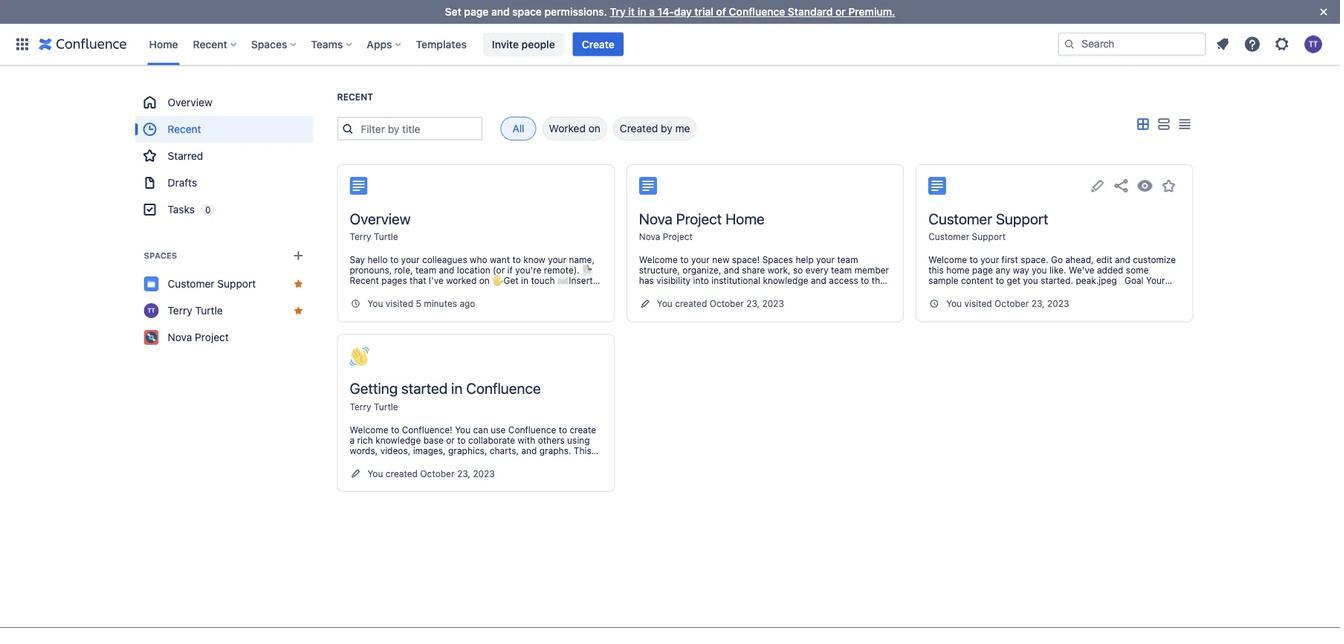 Task type: locate. For each thing, give the bounding box(es) containing it.
recent inside recent link
[[168, 123, 201, 135]]

23, for started
[[457, 468, 471, 479]]

customer for customer support
[[168, 278, 215, 290]]

banner containing home
[[0, 23, 1341, 65]]

you created october 23, 2023
[[657, 299, 785, 309], [368, 468, 495, 479]]

all
[[513, 122, 525, 135]]

trial
[[695, 6, 714, 18]]

of
[[716, 6, 726, 18]]

overview inside 'overview' link
[[168, 96, 212, 109]]

0 horizontal spatial overview
[[168, 96, 212, 109]]

october for customer
[[995, 299, 1029, 309]]

0 vertical spatial you created october 23, 2023
[[657, 299, 785, 309]]

minutes
[[424, 299, 457, 309]]

2 horizontal spatial 23,
[[1032, 299, 1045, 309]]

drafts
[[168, 177, 197, 189]]

home inside home link
[[149, 38, 178, 50]]

1 vertical spatial in
[[451, 380, 463, 397]]

and
[[491, 6, 510, 18]]

0 vertical spatial overview
[[168, 96, 212, 109]]

0 horizontal spatial home
[[149, 38, 178, 50]]

0 vertical spatial recent
[[193, 38, 227, 50]]

Search field
[[1058, 32, 1207, 56]]

banner
[[0, 23, 1341, 65]]

created by me
[[620, 122, 690, 135]]

0 vertical spatial nova project link
[[639, 232, 693, 242]]

starred link
[[135, 143, 313, 170]]

you for project
[[657, 299, 673, 309]]

you created october 23, 2023 for project
[[657, 299, 785, 309]]

set
[[445, 6, 462, 18]]

0 vertical spatial terry
[[350, 232, 372, 242]]

1 vertical spatial created
[[386, 468, 418, 479]]

0 horizontal spatial you created october 23, 2023
[[368, 468, 495, 479]]

recent down the teams dropdown button
[[337, 92, 373, 102]]

0 horizontal spatial created
[[386, 468, 418, 479]]

1 horizontal spatial nova project link
[[639, 232, 693, 242]]

2 horizontal spatial october
[[995, 299, 1029, 309]]

in inside getting started in confluence terry turtle
[[451, 380, 463, 397]]

permissions.
[[545, 6, 607, 18]]

support for customer support customer support
[[996, 210, 1049, 227]]

terry down getting on the left bottom of page
[[350, 402, 372, 412]]

home link
[[145, 32, 183, 56]]

support for customer support
[[217, 278, 256, 290]]

terry turtle link for overview
[[350, 232, 398, 242]]

0 horizontal spatial nova project link
[[135, 324, 313, 351]]

0 horizontal spatial customer support link
[[135, 271, 313, 297]]

close image
[[1315, 3, 1333, 21]]

spaces right recent popup button
[[251, 38, 287, 50]]

terry turtle link down customer support
[[135, 297, 313, 324]]

recent right home link
[[193, 38, 227, 50]]

page image down created by me button
[[639, 177, 657, 195]]

nova project link
[[639, 232, 693, 242], [135, 324, 313, 351]]

5
[[416, 299, 421, 309]]

1 vertical spatial overview
[[350, 210, 411, 227]]

2023 for customer support
[[1048, 299, 1070, 309]]

apps button
[[362, 32, 407, 56]]

premium.
[[849, 6, 896, 18]]

unstar this space image
[[293, 305, 304, 317]]

0 vertical spatial confluence
[[729, 6, 785, 18]]

1 vertical spatial home
[[726, 210, 765, 227]]

in left a
[[638, 6, 647, 18]]

spaces inside popup button
[[251, 38, 287, 50]]

terry turtle link
[[350, 232, 398, 242], [135, 297, 313, 324], [350, 402, 398, 412]]

1 vertical spatial project
[[663, 232, 693, 242]]

1 horizontal spatial 23,
[[747, 299, 760, 309]]

2 visited from the left
[[965, 299, 992, 309]]

apps
[[367, 38, 392, 50]]

october
[[710, 299, 744, 309], [995, 299, 1029, 309], [420, 468, 455, 479]]

2023 for nova project home
[[763, 299, 785, 309]]

terry inside overview terry turtle
[[350, 232, 372, 242]]

nova project home nova project
[[639, 210, 765, 242]]

invite people button
[[483, 32, 564, 56]]

list image
[[1155, 116, 1173, 133]]

spaces
[[251, 38, 287, 50], [144, 251, 177, 261]]

tab list
[[483, 117, 697, 141]]

1 horizontal spatial created
[[675, 299, 707, 309]]

1 horizontal spatial customer support link
[[929, 232, 1006, 242]]

created for project
[[675, 299, 707, 309]]

unwatch image
[[1137, 177, 1154, 195]]

1 horizontal spatial home
[[726, 210, 765, 227]]

terry up nova project
[[168, 304, 192, 317]]

teams
[[311, 38, 343, 50]]

spaces down tasks
[[144, 251, 177, 261]]

1 vertical spatial spaces
[[144, 251, 177, 261]]

overview
[[168, 96, 212, 109], [350, 210, 411, 227]]

spaces button
[[247, 32, 302, 56]]

1 vertical spatial turtle
[[195, 304, 223, 317]]

nova for nova project
[[168, 331, 192, 344]]

in right started
[[451, 380, 463, 397]]

in
[[638, 6, 647, 18], [451, 380, 463, 397]]

it
[[629, 6, 635, 18]]

0 horizontal spatial 23,
[[457, 468, 471, 479]]

1 vertical spatial you created october 23, 2023
[[368, 468, 495, 479]]

cards image
[[1134, 116, 1152, 133]]

1 horizontal spatial visited
[[965, 299, 992, 309]]

0 vertical spatial terry turtle link
[[350, 232, 398, 242]]

overview down page icon
[[350, 210, 411, 227]]

project
[[676, 210, 722, 227], [663, 232, 693, 242], [195, 331, 229, 344]]

visited
[[386, 299, 413, 309], [965, 299, 992, 309]]

search image
[[1064, 38, 1076, 50]]

overview up recent link
[[168, 96, 212, 109]]

overview for overview terry turtle
[[350, 210, 411, 227]]

0 vertical spatial support
[[996, 210, 1049, 227]]

0 vertical spatial spaces
[[251, 38, 287, 50]]

tasks
[[168, 203, 195, 216]]

2023
[[763, 299, 785, 309], [1048, 299, 1070, 309], [473, 468, 495, 479]]

notification icon image
[[1214, 35, 1232, 53]]

1 vertical spatial confluence
[[466, 380, 541, 397]]

0
[[205, 204, 211, 215]]

confluence image
[[39, 35, 127, 53], [39, 35, 127, 53]]

2 vertical spatial recent
[[168, 123, 201, 135]]

1 horizontal spatial page image
[[929, 177, 947, 195]]

2 vertical spatial terry turtle link
[[350, 402, 398, 412]]

2 horizontal spatial 2023
[[1048, 299, 1070, 309]]

1 vertical spatial nova
[[639, 232, 661, 242]]

group
[[135, 89, 313, 223]]

turtle inside overview terry turtle
[[374, 232, 398, 242]]

1 visited from the left
[[386, 299, 413, 309]]

confluence inside getting started in confluence terry turtle
[[466, 380, 541, 397]]

0 vertical spatial nova
[[639, 210, 673, 227]]

terry turtle link down page icon
[[350, 232, 398, 242]]

compact list image
[[1176, 116, 1194, 133]]

your profile and preferences image
[[1305, 35, 1323, 53]]

0 vertical spatial created
[[675, 299, 707, 309]]

1 horizontal spatial spaces
[[251, 38, 287, 50]]

october for in
[[420, 468, 455, 479]]

templates link
[[412, 32, 471, 56]]

2 vertical spatial turtle
[[374, 402, 398, 412]]

set page and space permissions. try it in a 14-day trial of confluence standard or premium.
[[445, 6, 896, 18]]

worked
[[549, 122, 586, 135]]

terry down page icon
[[350, 232, 372, 242]]

1 horizontal spatial 2023
[[763, 299, 785, 309]]

space
[[513, 6, 542, 18]]

2 vertical spatial support
[[217, 278, 256, 290]]

1 vertical spatial customer
[[929, 232, 970, 242]]

0 vertical spatial turtle
[[374, 232, 398, 242]]

1 horizontal spatial overview
[[350, 210, 411, 227]]

1 horizontal spatial you created october 23, 2023
[[657, 299, 785, 309]]

23,
[[747, 299, 760, 309], [1032, 299, 1045, 309], [457, 468, 471, 479]]

starred
[[168, 150, 203, 162]]

0 horizontal spatial visited
[[386, 299, 413, 309]]

created
[[675, 299, 707, 309], [386, 468, 418, 479]]

2 vertical spatial project
[[195, 331, 229, 344]]

all button
[[501, 117, 536, 141]]

terry turtle
[[168, 304, 223, 317]]

home
[[149, 38, 178, 50], [726, 210, 765, 227]]

confluence
[[729, 6, 785, 18], [466, 380, 541, 397]]

customer support
[[168, 278, 256, 290]]

nova project
[[168, 331, 229, 344]]

2 vertical spatial customer
[[168, 278, 215, 290]]

customer for customer support customer support
[[929, 210, 993, 227]]

recent
[[193, 38, 227, 50], [337, 92, 373, 102], [168, 123, 201, 135]]

recent up starred
[[168, 123, 201, 135]]

0 horizontal spatial 2023
[[473, 468, 495, 479]]

0 vertical spatial project
[[676, 210, 722, 227]]

1 horizontal spatial october
[[710, 299, 744, 309]]

:wave: image
[[350, 347, 369, 366], [350, 347, 369, 366]]

you visited 5 minutes ago
[[368, 299, 475, 309]]

overview link
[[135, 89, 313, 116]]

terry
[[350, 232, 372, 242], [168, 304, 192, 317], [350, 402, 372, 412]]

created
[[620, 122, 658, 135]]

0 horizontal spatial confluence
[[466, 380, 541, 397]]

customer support link
[[929, 232, 1006, 242], [135, 271, 313, 297]]

recent inside recent popup button
[[193, 38, 227, 50]]

1 horizontal spatial in
[[638, 6, 647, 18]]

0 horizontal spatial october
[[420, 468, 455, 479]]

2 vertical spatial terry
[[350, 402, 372, 412]]

0 horizontal spatial page image
[[639, 177, 657, 195]]

0 horizontal spatial in
[[451, 380, 463, 397]]

settings icon image
[[1274, 35, 1292, 53]]

support
[[996, 210, 1049, 227], [972, 232, 1006, 242], [217, 278, 256, 290]]

page image
[[639, 177, 657, 195], [929, 177, 947, 195]]

0 vertical spatial home
[[149, 38, 178, 50]]

customer
[[929, 210, 993, 227], [929, 232, 970, 242], [168, 278, 215, 290]]

you
[[368, 299, 383, 309], [657, 299, 673, 309], [947, 299, 962, 309], [368, 468, 383, 479]]

23, for project
[[747, 299, 760, 309]]

page image up customer support customer support
[[929, 177, 947, 195]]

nova
[[639, 210, 673, 227], [639, 232, 661, 242], [168, 331, 192, 344]]

terry turtle link down getting on the left bottom of page
[[350, 402, 398, 412]]

ago
[[460, 299, 475, 309]]

overview terry turtle
[[350, 210, 411, 242]]

turtle
[[374, 232, 398, 242], [195, 304, 223, 317], [374, 402, 398, 412]]

create
[[582, 38, 615, 50]]

0 vertical spatial customer
[[929, 210, 993, 227]]

or
[[836, 6, 846, 18]]

2 vertical spatial nova
[[168, 331, 192, 344]]

customer inside 'link'
[[168, 278, 215, 290]]

invite people
[[492, 38, 555, 50]]



Task type: vqa. For each thing, say whether or not it's contained in the screenshot.
second Page icon from right
yes



Task type: describe. For each thing, give the bounding box(es) containing it.
2023 for getting started in confluence
[[473, 468, 495, 479]]

terry turtle link for getting
[[350, 402, 398, 412]]

Filter by title field
[[357, 118, 481, 139]]

created for started
[[386, 468, 418, 479]]

you for started
[[368, 468, 383, 479]]

visited for support
[[965, 299, 992, 309]]

you created october 23, 2023 for started
[[368, 468, 495, 479]]

recent link
[[135, 116, 313, 143]]

you visited october 23, 2023
[[947, 299, 1070, 309]]

share image
[[1113, 177, 1131, 195]]

2 page image from the left
[[929, 177, 947, 195]]

people
[[522, 38, 555, 50]]

getting
[[350, 380, 398, 397]]

0 horizontal spatial spaces
[[144, 251, 177, 261]]

star image
[[1160, 177, 1178, 195]]

appswitcher icon image
[[13, 35, 31, 53]]

1 vertical spatial nova project link
[[135, 324, 313, 351]]

help icon image
[[1244, 35, 1262, 53]]

terry inside getting started in confluence terry turtle
[[350, 402, 372, 412]]

day
[[674, 6, 692, 18]]

global element
[[9, 23, 1055, 65]]

0 vertical spatial customer support link
[[929, 232, 1006, 242]]

project for nova project
[[195, 331, 229, 344]]

templates
[[416, 38, 467, 50]]

invite
[[492, 38, 519, 50]]

standard
[[788, 6, 833, 18]]

on
[[589, 122, 601, 135]]

14-
[[658, 6, 674, 18]]

recent button
[[189, 32, 242, 56]]

page image
[[350, 177, 368, 195]]

1 vertical spatial recent
[[337, 92, 373, 102]]

23, for support
[[1032, 299, 1045, 309]]

group containing overview
[[135, 89, 313, 223]]

create a space image
[[290, 247, 307, 265]]

nova for nova project home nova project
[[639, 210, 673, 227]]

1 page image from the left
[[639, 177, 657, 195]]

project for nova project home nova project
[[676, 210, 722, 227]]

1 vertical spatial terry turtle link
[[135, 297, 313, 324]]

home inside nova project home nova project
[[726, 210, 765, 227]]

by
[[661, 122, 673, 135]]

worked on button
[[542, 117, 607, 141]]

page
[[464, 6, 489, 18]]

created by me button
[[613, 117, 697, 141]]

customer support customer support
[[929, 210, 1049, 242]]

october for home
[[710, 299, 744, 309]]

unstar this space image
[[293, 278, 304, 290]]

me
[[675, 122, 690, 135]]

you for support
[[947, 299, 962, 309]]

visited for terry
[[386, 299, 413, 309]]

try it in a 14-day trial of confluence standard or premium. link
[[610, 6, 896, 18]]

a
[[649, 6, 655, 18]]

worked on
[[549, 122, 601, 135]]

you for terry
[[368, 299, 383, 309]]

getting started in confluence terry turtle
[[350, 380, 541, 412]]

teams button
[[307, 32, 358, 56]]

started
[[402, 380, 448, 397]]

0 vertical spatial in
[[638, 6, 647, 18]]

1 vertical spatial customer support link
[[135, 271, 313, 297]]

1 vertical spatial terry
[[168, 304, 192, 317]]

edit image
[[1089, 177, 1107, 195]]

1 vertical spatial support
[[972, 232, 1006, 242]]

turtle inside getting started in confluence terry turtle
[[374, 402, 398, 412]]

tab list containing all
[[483, 117, 697, 141]]

drafts link
[[135, 170, 313, 196]]

overview for overview
[[168, 96, 212, 109]]

try
[[610, 6, 626, 18]]

create link
[[573, 32, 624, 56]]

1 horizontal spatial confluence
[[729, 6, 785, 18]]



